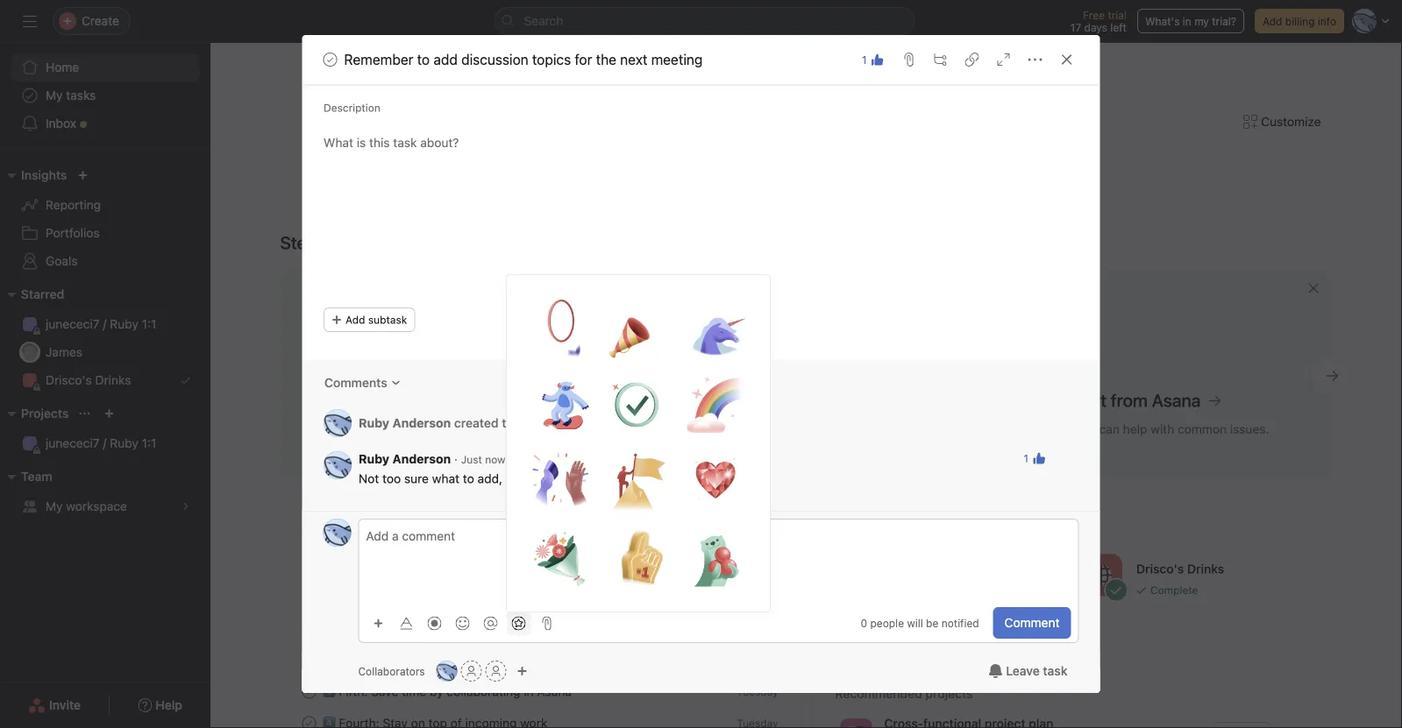 Task type: vqa. For each thing, say whether or not it's contained in the screenshot.
THE OTTER HUGGING THREE BOUNCY BALLS image
yes



Task type: describe. For each thing, give the bounding box(es) containing it.
get started
[[350, 232, 436, 253]]

notified
[[942, 618, 979, 630]]

otter hugging three bouncy balls image
[[677, 521, 754, 598]]

attachments: add a file to this task, remember to add discussion topics for the next meeting image
[[902, 53, 916, 67]]

drisco's drinks inside "starred" element
[[46, 373, 131, 388]]

ra button down comments
[[323, 410, 351, 438]]

remember for completed checkbox within the the remember to add discussion topics for the next meeting dialog
[[344, 51, 413, 68]]

add for add subtask
[[345, 314, 365, 327]]

monday
[[739, 623, 778, 635]]

home link
[[11, 53, 200, 82]]

collapse task pane image
[[1060, 53, 1074, 67]]

global element
[[0, 43, 210, 148]]

now
[[485, 454, 505, 467]]

left
[[1110, 21, 1127, 33]]

billing
[[1285, 15, 1315, 27]]

for for completed icon over description
[[575, 51, 592, 68]]

create task button
[[302, 580, 387, 605]]

rainbow arch coming out of a cloud image
[[677, 367, 754, 444]]

remember to add discussion topics for the next meeting dialog
[[302, 0, 1100, 694]]

portfolios link
[[11, 219, 200, 247]]

drisco's drinks link
[[11, 367, 200, 395]]

completed checkbox for remember
[[320, 49, 341, 70]]

junececi7 / ruby 1:1 inside "starred" element
[[46, 317, 156, 331]]

junececi7 left monday
[[677, 623, 724, 635]]

inbox link
[[11, 110, 200, 138]]

info
[[1318, 15, 1336, 27]]

junececi7 inside projects element
[[46, 436, 100, 451]]

reporting link
[[11, 191, 200, 219]]

customize
[[1261, 114, 1321, 129]]

ja
[[24, 346, 36, 359]]

sparkling checkmark swiveling back and forth image
[[600, 367, 677, 444]]

39
[[561, 418, 574, 430]]

ago
[[619, 418, 638, 430]]

add subtask
[[345, 314, 407, 327]]

junececi7 / ruby 1:1 link up recommended projects
[[835, 616, 1073, 672]]

junececi7 / ruby 1:1 link down otter hugging three bouncy balls "image"
[[670, 620, 774, 638]]

task for create task
[[361, 586, 382, 598]]

minutes
[[577, 418, 616, 430]]

formatting image
[[399, 617, 413, 631]]

ra down comments
[[330, 418, 344, 430]]

would
[[537, 472, 571, 487]]

create task
[[324, 586, 382, 598]]

partying unicorn head with color-changing hair image
[[677, 289, 754, 367]]

anderson for created
[[392, 416, 450, 431]]

remember to add discussion topics for the next meeting for completed icon over description
[[344, 51, 703, 68]]

puzzle image
[[848, 727, 864, 729]]

5️⃣ fifth: save time by collaborating in asana
[[323, 685, 572, 699]]

monday button
[[739, 623, 778, 635]]

subtask
[[368, 314, 407, 327]]

0 horizontal spatial ·
[[454, 452, 457, 467]]

what's
[[1145, 15, 1180, 27]]

add billing info
[[1263, 15, 1336, 27]]

people image
[[853, 632, 874, 653]]

add or remove collaborators image
[[517, 666, 528, 677]]

add subtask button
[[323, 308, 415, 333]]

1 button for ·
[[1018, 447, 1051, 471]]

upcoming button
[[358, 547, 418, 570]]

toolbar inside the remember to add discussion topics for the next meeting dialog
[[366, 611, 559, 636]]

team button
[[0, 467, 52, 488]]

1 horizontal spatial projects
[[835, 518, 900, 538]]

copy task link image
[[965, 53, 979, 67]]

yeti riding a snowboard image
[[523, 367, 600, 444]]

task inside main content
[[526, 416, 551, 431]]

meeting for completed icon over description
[[651, 51, 703, 68]]

meeting for completed icon under create task button
[[597, 622, 643, 636]]

ruby up tuesday
[[733, 623, 758, 635]]

my tasks
[[358, 519, 428, 540]]

projects element
[[0, 398, 210, 461]]

my tasks link
[[11, 82, 200, 110]]

ruby anderson · just now
[[358, 452, 505, 467]]

my workspace link
[[11, 493, 200, 521]]

trial?
[[1212, 15, 1236, 27]]

what's in my trial?
[[1145, 15, 1236, 27]]

work
[[408, 653, 435, 668]]

free
[[1083, 9, 1105, 21]]

my workspace
[[46, 499, 127, 514]]

in inside what's in my trial? 'button'
[[1183, 15, 1191, 27]]

this
[[501, 416, 523, 431]]

completed
[[509, 547, 573, 562]]

what's in my trial? button
[[1137, 9, 1244, 33]]

add for completed icon over description
[[433, 51, 458, 68]]

save
[[371, 685, 398, 699]]

remember for completed option corresponding to remember
[[323, 622, 385, 636]]

starred
[[21, 287, 64, 302]]

scroll card carousel right image
[[1325, 369, 1339, 383]]

search button
[[494, 7, 915, 35]]

junececi7 / ruby 1:1 link inside "starred" element
[[11, 310, 200, 338]]

bouncing foam finger with number one image
[[600, 521, 677, 598]]

inbox
[[46, 116, 76, 131]]

invite button
[[17, 690, 92, 722]]

manageable
[[438, 653, 507, 668]]

my
[[1194, 15, 1209, 27]]

make
[[374, 653, 404, 668]]

ra button left upcoming
[[323, 519, 351, 547]]

1 vertical spatial be
[[926, 618, 939, 630]]

1 button for remember to add discussion topics for the next meeting
[[857, 47, 890, 72]]

tuesday button
[[737, 686, 778, 698]]

search
[[524, 14, 563, 28]]

goals
[[46, 254, 78, 268]]

comments button
[[313, 368, 412, 399]]

junececi7 inside "starred" element
[[46, 317, 100, 331]]

0 horizontal spatial in
[[524, 685, 534, 699]]

completed checkbox for 6️⃣
[[299, 650, 320, 671]]

steps to get started
[[280, 232, 436, 253]]

leave
[[1006, 664, 1040, 679]]

ruby left comment
[[964, 627, 993, 641]]

reporting
[[46, 198, 101, 212]]

add,
[[477, 472, 502, 487]]

emoji image
[[456, 617, 470, 631]]

portfolios
[[46, 226, 100, 240]]

ra button up create
[[302, 510, 344, 552]]

junececi7 / ruby 1:1 up leave
[[898, 627, 1012, 641]]

1:1 inside projects element
[[142, 436, 156, 451]]

collaborators
[[358, 666, 425, 678]]

great.
[[592, 472, 625, 487]]

completed image
[[299, 713, 320, 729]]

next for completed icon over description
[[620, 51, 647, 68]]

my for my tasks
[[46, 88, 63, 103]]

will
[[907, 618, 923, 630]]

comment
[[1005, 616, 1060, 630]]

projects button
[[0, 403, 69, 424]]

team
[[21, 470, 52, 484]]

completed image left 5️⃣
[[299, 682, 320, 703]]

6️⃣
[[323, 653, 335, 668]]

discussion for completed icon under create task button
[[427, 622, 487, 636]]

tuesday
[[737, 686, 778, 698]]

comment button
[[993, 608, 1071, 639]]

/ left monday
[[727, 623, 730, 635]]

what
[[432, 472, 459, 487]]

1 horizontal spatial drisco's drinks
[[1136, 562, 1224, 577]]

attach a file or paste an image image
[[540, 617, 554, 631]]

1 for remember to add discussion topics for the next meeting
[[862, 53, 867, 66]]

asana
[[537, 685, 572, 699]]

1 horizontal spatial ·
[[554, 416, 557, 431]]

workspace
[[66, 499, 127, 514]]

1 for ·
[[1023, 453, 1028, 465]]

not
[[358, 472, 379, 487]]

1:1 up tuesday
[[761, 623, 774, 635]]



Task type: locate. For each thing, give the bounding box(es) containing it.
1 horizontal spatial the
[[596, 51, 617, 68]]

upcoming
[[358, 547, 418, 562]]

topics for completed option corresponding to remember
[[491, 622, 525, 636]]

2 my from the top
[[46, 499, 63, 514]]

remember to add discussion topics for the next meeting for completed icon under create task button
[[323, 622, 643, 636]]

ruby anderson link for ·
[[358, 452, 450, 467]]

add inside main content
[[345, 314, 365, 327]]

task right create
[[361, 586, 382, 598]]

1 button
[[857, 47, 890, 72], [1018, 447, 1051, 471]]

0 vertical spatial task
[[526, 416, 551, 431]]

insights element
[[0, 160, 210, 279]]

0
[[861, 618, 867, 630]]

meeting down the search list box
[[651, 51, 703, 68]]

home
[[46, 60, 79, 75]]

junececi7 / ruby 1:1 inside projects element
[[46, 436, 156, 451]]

next for completed icon under create task button
[[569, 622, 593, 636]]

recommended projects
[[835, 687, 973, 702]]

0 vertical spatial drinks
[[95, 373, 131, 388]]

2 vertical spatial task
[[1043, 664, 1068, 679]]

0 horizontal spatial drinks
[[95, 373, 131, 388]]

remember to add discussion topics for the next meeting inside dialog
[[344, 51, 703, 68]]

excited narwhal jumping through ring image
[[523, 289, 600, 367]]

0 horizontal spatial topics
[[491, 622, 525, 636]]

anderson up ruby anderson · just now
[[392, 416, 450, 431]]

0 vertical spatial 1
[[862, 53, 867, 66]]

invite
[[49, 698, 81, 713]]

0 vertical spatial drisco's
[[46, 373, 92, 388]]

0 vertical spatial in
[[1183, 15, 1191, 27]]

add billing info button
[[1255, 9, 1344, 33]]

0 horizontal spatial projects
[[21, 406, 69, 421]]

remember to add discussion topics for the next meeting
[[344, 51, 703, 68], [323, 622, 643, 636]]

for
[[575, 51, 592, 68], [529, 622, 544, 636]]

in down add or remove collaborators image
[[524, 685, 534, 699]]

1 horizontal spatial task
[[526, 416, 551, 431]]

too
[[382, 472, 400, 487]]

17
[[1071, 21, 1081, 33]]

completed image down create task button
[[299, 619, 320, 640]]

1 vertical spatial add
[[403, 622, 424, 636]]

1 vertical spatial next
[[569, 622, 593, 636]]

0 horizontal spatial drisco's
[[46, 373, 92, 388]]

/ inside "starred" element
[[103, 317, 106, 331]]

1 horizontal spatial 1 button
[[1018, 447, 1051, 471]]

fifth:
[[339, 685, 368, 699]]

0 vertical spatial for
[[575, 51, 592, 68]]

main content containing comments
[[302, 0, 1100, 511]]

free trial 17 days left
[[1071, 9, 1127, 33]]

my inside teams element
[[46, 499, 63, 514]]

task
[[526, 416, 551, 431], [361, 586, 382, 598], [1043, 664, 1068, 679]]

completed image left 6️⃣
[[299, 650, 320, 671]]

task right this
[[526, 416, 551, 431]]

0 vertical spatial 1 button
[[857, 47, 890, 72]]

1 vertical spatial anderson
[[392, 452, 450, 467]]

0 horizontal spatial next
[[569, 622, 593, 636]]

remember up description
[[344, 51, 413, 68]]

Completed checkbox
[[320, 49, 341, 70], [299, 650, 320, 671]]

1 vertical spatial drinks
[[1187, 562, 1224, 577]]

0 vertical spatial add
[[1263, 15, 1282, 27]]

1 vertical spatial in
[[524, 685, 534, 699]]

my tasks
[[46, 88, 96, 103]]

my inside 'link'
[[46, 88, 63, 103]]

meeting down bouncing foam finger with number one image
[[597, 622, 643, 636]]

add inside the remember to add discussion topics for the next meeting dialog
[[433, 51, 458, 68]]

0 horizontal spatial meeting
[[597, 622, 643, 636]]

description
[[323, 102, 380, 114]]

add for completed icon under create task button
[[403, 622, 424, 636]]

junececi7 / ruby 1:1 link
[[11, 310, 200, 338], [11, 430, 200, 458], [835, 616, 1073, 672], [670, 620, 774, 638]]

be right will
[[926, 618, 939, 630]]

0 vertical spatial ·
[[554, 416, 557, 431]]

for inside dialog
[[575, 51, 592, 68]]

1 horizontal spatial 1
[[1023, 453, 1028, 465]]

remember inside the remember to add discussion topics for the next meeting dialog
[[344, 51, 413, 68]]

1:1 up leave
[[997, 627, 1012, 641]]

ruby anderson link up the sure
[[358, 452, 450, 467]]

task for leave task
[[1043, 664, 1068, 679]]

task inside button
[[1043, 664, 1068, 679]]

2 anderson from the top
[[392, 452, 450, 467]]

next down the search list box
[[620, 51, 647, 68]]

in left my
[[1183, 15, 1191, 27]]

toolbar
[[366, 611, 559, 636]]

/ inside projects element
[[103, 436, 106, 451]]

2 ruby anderson link from the top
[[358, 452, 450, 467]]

drinks inside "starred" element
[[95, 373, 131, 388]]

junececi7 right 0
[[898, 627, 954, 641]]

discussion up manageable
[[427, 622, 487, 636]]

ruby inside projects element
[[110, 436, 138, 451]]

1 horizontal spatial for
[[575, 51, 592, 68]]

0 vertical spatial the
[[596, 51, 617, 68]]

1 vertical spatial projects
[[835, 518, 900, 538]]

1 horizontal spatial in
[[1183, 15, 1191, 27]]

meeting inside dialog
[[651, 51, 703, 68]]

insights
[[21, 168, 67, 182]]

ra button
[[323, 410, 351, 438], [323, 452, 351, 480], [302, 510, 344, 552], [323, 519, 351, 547], [436, 661, 457, 682]]

junececi7 / ruby 1:1 down otter hugging three bouncy balls "image"
[[677, 623, 774, 635]]

remember to add discussion topics for the next meeting down search
[[344, 51, 703, 68]]

0 horizontal spatial 1 button
[[857, 47, 890, 72]]

2 horizontal spatial task
[[1043, 664, 1068, 679]]

0 vertical spatial remember
[[344, 51, 413, 68]]

by
[[430, 685, 443, 699]]

comments
[[324, 376, 387, 391]]

topics inside the remember to add discussion topics for the next meeting dialog
[[532, 51, 571, 68]]

remember up sixth:
[[323, 622, 385, 636]]

drisco's up complete
[[1136, 562, 1184, 577]]

1 vertical spatial ·
[[454, 452, 457, 467]]

add left subtask
[[345, 314, 365, 327]]

to
[[417, 51, 430, 68], [330, 232, 346, 253], [462, 472, 474, 487], [388, 622, 399, 636]]

0 horizontal spatial drisco's drinks
[[46, 373, 131, 388]]

more actions for this task image
[[1028, 53, 1042, 67]]

0 vertical spatial remember to add discussion topics for the next meeting
[[344, 51, 703, 68]]

for for completed icon under create task button
[[529, 622, 544, 636]]

/ up teams element
[[103, 436, 106, 451]]

1 ruby anderson link from the top
[[358, 416, 450, 431]]

ra button left the not
[[323, 452, 351, 480]]

1 vertical spatial discussion
[[427, 622, 487, 636]]

discussion down search
[[461, 51, 528, 68]]

0 vertical spatial next
[[620, 51, 647, 68]]

completed checkbox left 6️⃣
[[299, 650, 320, 671]]

tasks
[[66, 88, 96, 103]]

input
[[505, 472, 534, 487]]

1 horizontal spatial drisco's
[[1136, 562, 1184, 577]]

my down team
[[46, 499, 63, 514]]

0 vertical spatial be
[[574, 472, 589, 487]]

ruby down comments dropdown button
[[358, 416, 389, 431]]

1
[[862, 53, 867, 66], [1023, 453, 1028, 465]]

1 vertical spatial for
[[529, 622, 544, 636]]

at mention image
[[484, 617, 498, 631]]

remember to add discussion topics for the next meeting up manageable
[[323, 622, 643, 636]]

projects inside dropdown button
[[21, 406, 69, 421]]

party horn blowing confetti image
[[600, 289, 677, 367]]

· left 39 at the bottom of page
[[554, 416, 557, 431]]

full screen image
[[997, 53, 1011, 67]]

ruby up the not
[[358, 452, 389, 467]]

drisco's inside "starred" element
[[46, 373, 92, 388]]

my left "tasks"
[[46, 88, 63, 103]]

topics down search
[[532, 51, 571, 68]]

1 horizontal spatial add
[[433, 51, 458, 68]]

0 vertical spatial completed checkbox
[[299, 619, 320, 640]]

insert an object image
[[373, 619, 384, 629]]

0 vertical spatial discussion
[[461, 51, 528, 68]]

my for my workspace
[[46, 499, 63, 514]]

completed image
[[320, 49, 341, 70], [299, 619, 320, 640], [299, 650, 320, 671], [299, 682, 320, 703]]

1 horizontal spatial drinks
[[1187, 562, 1224, 577]]

appreciations image
[[512, 617, 526, 631]]

next right attach a file or paste an image
[[569, 622, 593, 636]]

be left great.
[[574, 472, 589, 487]]

0 vertical spatial anderson
[[392, 416, 450, 431]]

drinks up projects element on the bottom left
[[95, 373, 131, 388]]

2 vertical spatial completed checkbox
[[299, 713, 320, 729]]

0 horizontal spatial be
[[574, 472, 589, 487]]

0 horizontal spatial add
[[345, 314, 365, 327]]

topics left attach a file or paste an image
[[491, 622, 525, 636]]

topics for completed checkbox within the the remember to add discussion topics for the next meeting dialog
[[532, 51, 571, 68]]

just
[[461, 454, 482, 467]]

drisco's drinks down james
[[46, 373, 131, 388]]

created
[[454, 416, 498, 431]]

high five with human hand and unicorn hoof image
[[523, 444, 600, 521]]

meeting
[[651, 51, 703, 68], [597, 622, 643, 636]]

steps
[[280, 232, 326, 253]]

0 horizontal spatial add
[[403, 622, 424, 636]]

completed checkbox up description
[[320, 49, 341, 70]]

0 vertical spatial my
[[46, 88, 63, 103]]

be
[[574, 472, 589, 487], [926, 618, 939, 630]]

ra left my tasks
[[330, 527, 344, 539]]

drinks up complete
[[1187, 562, 1224, 577]]

starred button
[[0, 284, 64, 305]]

add
[[1263, 15, 1282, 27], [345, 314, 365, 327]]

/ up drisco's drinks link
[[103, 317, 106, 331]]

anderson up the sure
[[392, 452, 450, 467]]

1 vertical spatial the
[[548, 622, 566, 636]]

1 anderson from the top
[[392, 416, 450, 431]]

the inside dialog
[[596, 51, 617, 68]]

junececi7 / ruby 1:1 link up teams element
[[11, 430, 200, 458]]

anderson for ·
[[392, 452, 450, 467]]

collaborating
[[447, 685, 520, 699]]

6️⃣ sixth: make work manageable
[[323, 653, 507, 668]]

not too sure what to add, input would be great.
[[358, 472, 625, 487]]

1 horizontal spatial be
[[926, 618, 939, 630]]

ra button up 5️⃣ fifth: save time by collaborating in asana in the left bottom of the page
[[436, 661, 457, 682]]

1 vertical spatial completed checkbox
[[299, 650, 320, 671]]

1:1 up teams element
[[142, 436, 156, 451]]

1 horizontal spatial add
[[1263, 15, 1282, 27]]

insights button
[[0, 165, 67, 186]]

ruby up drisco's drinks link
[[110, 317, 138, 331]]

anderson
[[392, 416, 450, 431], [392, 452, 450, 467]]

ruby inside "starred" element
[[110, 317, 138, 331]]

junececi7 up james
[[46, 317, 100, 331]]

ruby anderson link up ruby anderson · just now
[[358, 416, 450, 431]]

ra up create
[[314, 523, 332, 540]]

1:1 inside "starred" element
[[142, 317, 156, 331]]

0 vertical spatial drisco's drinks
[[46, 373, 131, 388]]

junececi7
[[46, 317, 100, 331], [46, 436, 100, 451], [677, 623, 724, 635], [898, 627, 954, 641]]

person on top of mountain holding a waving flag image
[[600, 444, 677, 521]]

goals link
[[11, 247, 200, 275]]

my tasks link
[[358, 517, 777, 542]]

drinks
[[95, 373, 131, 388], [1187, 562, 1224, 577]]

drisco's drinks up complete
[[1136, 562, 1224, 577]]

0 vertical spatial topics
[[532, 51, 571, 68]]

completed checkbox inside the remember to add discussion topics for the next meeting dialog
[[320, 49, 341, 70]]

1 vertical spatial remember
[[323, 622, 385, 636]]

trial
[[1108, 9, 1127, 21]]

1 my from the top
[[46, 88, 63, 103]]

1 vertical spatial drisco's
[[1136, 562, 1184, 577]]

1 vertical spatial my
[[46, 499, 63, 514]]

ruby anderson link for created
[[358, 416, 450, 431]]

3 completed checkbox from the top
[[299, 713, 320, 729]]

the
[[596, 51, 617, 68], [548, 622, 566, 636]]

1 vertical spatial topics
[[491, 622, 525, 636]]

add subtask image
[[933, 53, 947, 67]]

sure
[[404, 472, 428, 487]]

completed image up description
[[320, 49, 341, 70]]

0 horizontal spatial the
[[548, 622, 566, 636]]

2 completed checkbox from the top
[[299, 682, 320, 703]]

complete
[[1150, 584, 1198, 597]]

discussion inside dialog
[[461, 51, 528, 68]]

· left 'just'
[[454, 452, 457, 467]]

search list box
[[494, 7, 915, 35]]

1 vertical spatial 1
[[1023, 453, 1028, 465]]

1 vertical spatial add
[[345, 314, 365, 327]]

ruby anderson link
[[358, 416, 450, 431], [358, 452, 450, 467]]

next inside dialog
[[620, 51, 647, 68]]

0 vertical spatial projects
[[21, 406, 69, 421]]

the for completed icon under create task button
[[548, 622, 566, 636]]

1 vertical spatial ruby anderson link
[[358, 452, 450, 467]]

task inside button
[[361, 586, 382, 598]]

0 vertical spatial meeting
[[651, 51, 703, 68]]

0 vertical spatial completed checkbox
[[320, 49, 341, 70]]

1 horizontal spatial meeting
[[651, 51, 703, 68]]

0 vertical spatial ruby anderson link
[[358, 416, 450, 431]]

Completed checkbox
[[299, 619, 320, 640], [299, 682, 320, 703], [299, 713, 320, 729]]

people
[[870, 618, 904, 630]]

completed button
[[509, 547, 573, 570]]

ruby anderson created this task · 39 minutes ago
[[358, 416, 638, 431]]

1 horizontal spatial topics
[[532, 51, 571, 68]]

junececi7 / ruby 1:1 up teams element
[[46, 436, 156, 451]]

sparkling heart-shaped gem image
[[677, 444, 754, 521]]

flowers twirling out of bouquet image
[[523, 521, 600, 598]]

james
[[46, 345, 82, 360]]

remember
[[344, 51, 413, 68], [323, 622, 385, 636]]

completed checkbox for remember
[[299, 619, 320, 640]]

/ right will
[[957, 627, 961, 641]]

0 people will be notified
[[861, 618, 979, 630]]

0 horizontal spatial for
[[529, 622, 544, 636]]

ra left the not
[[330, 460, 344, 472]]

in
[[1183, 15, 1191, 27], [524, 685, 534, 699]]

1 vertical spatial 1 button
[[1018, 447, 1051, 471]]

discussion
[[461, 51, 528, 68], [427, 622, 487, 636]]

1 horizontal spatial next
[[620, 51, 647, 68]]

drisco's drinks
[[46, 373, 131, 388], [1136, 562, 1224, 577]]

add for add billing info
[[1263, 15, 1282, 27]]

1 vertical spatial drisco's drinks
[[1136, 562, 1224, 577]]

projects
[[21, 406, 69, 421], [835, 518, 900, 538]]

record a video image
[[427, 617, 442, 631]]

junececi7 / ruby 1:1 link up james
[[11, 310, 200, 338]]

discussion for completed icon over description
[[461, 51, 528, 68]]

leave task
[[1006, 664, 1068, 679]]

0 vertical spatial add
[[433, 51, 458, 68]]

0 horizontal spatial task
[[361, 586, 382, 598]]

task right leave
[[1043, 664, 1068, 679]]

teams element
[[0, 461, 210, 524]]

ruby up teams element
[[110, 436, 138, 451]]

5️⃣
[[323, 685, 335, 699]]

junececi7 / ruby 1:1 link inside projects element
[[11, 430, 200, 458]]

1 completed checkbox from the top
[[299, 619, 320, 640]]

ra up 5️⃣ fifth: save time by collaborating in asana in the left bottom of the page
[[440, 666, 454, 678]]

the for completed icon over description
[[596, 51, 617, 68]]

time
[[402, 685, 426, 699]]

junececi7 / ruby 1:1 up james
[[46, 317, 156, 331]]

starred element
[[0, 279, 210, 398]]

globe image
[[1091, 565, 1112, 586]]

my
[[46, 88, 63, 103], [46, 499, 63, 514]]

1 vertical spatial remember to add discussion topics for the next meeting
[[323, 622, 643, 636]]

drisco's down james
[[46, 373, 92, 388]]

junececi7 down projects dropdown button
[[46, 436, 100, 451]]

1 vertical spatial task
[[361, 586, 382, 598]]

days
[[1084, 21, 1107, 33]]

topics
[[532, 51, 571, 68], [491, 622, 525, 636]]

1:1 up drisco's drinks link
[[142, 317, 156, 331]]

·
[[554, 416, 557, 431], [454, 452, 457, 467]]

main content
[[302, 0, 1100, 511]]

1 vertical spatial meeting
[[597, 622, 643, 636]]

hide sidebar image
[[23, 14, 37, 28]]

customize button
[[1232, 106, 1332, 138]]

0 horizontal spatial 1
[[862, 53, 867, 66]]

1 vertical spatial completed checkbox
[[299, 682, 320, 703]]

add left the billing
[[1263, 15, 1282, 27]]

completed checkbox for 5️⃣
[[299, 682, 320, 703]]



